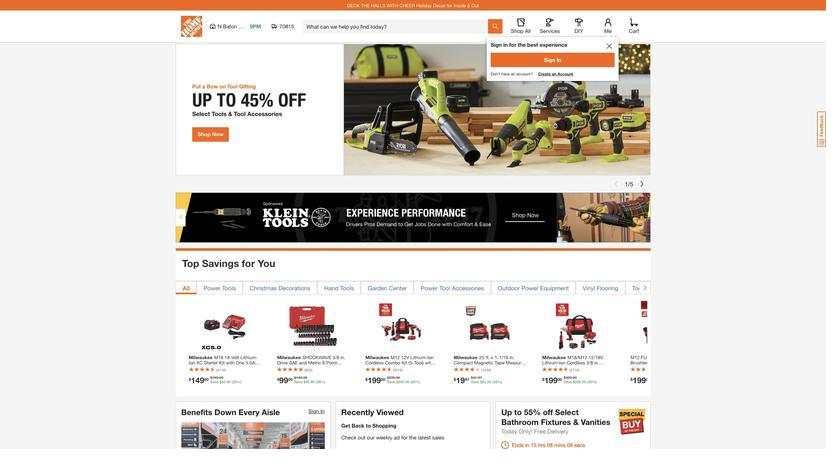 Task type: describe. For each thing, give the bounding box(es) containing it.
create an account
[[538, 72, 573, 77]]

4116
[[217, 369, 225, 373]]

) for and
[[579, 369, 580, 373]]

every
[[239, 408, 260, 417]]

battery
[[189, 366, 204, 372]]

next arrow image
[[642, 285, 648, 291]]

0 horizontal spatial &
[[467, 2, 470, 8]]

services button
[[539, 18, 561, 34]]

with inside 25 ft. x 1-1/16 in. compact magnetic tape measure with 15 ft. reach (2-pack)
[[454, 366, 463, 372]]

( inside $ 99 00 $ 139 . 99 save $ 40 . 99 ( 29 %)
[[316, 381, 317, 385]]

2 horizontal spatial tool
[[632, 285, 643, 292]]

inside
[[454, 2, 466, 8]]

cordless for two
[[366, 361, 384, 366]]

the
[[361, 2, 370, 8]]

) for tape
[[490, 369, 491, 373]]

( 4116 )
[[216, 369, 226, 373]]

1 an from the left
[[511, 72, 515, 77]]

) for point
[[312, 369, 312, 373]]

0 horizontal spatial the
[[409, 435, 417, 441]]

drive
[[277, 361, 288, 366]]

3 power from the left
[[522, 285, 539, 292]]

in for ends
[[525, 443, 530, 449]]

me button
[[598, 18, 619, 34]]

with inside m18 18-volt lithium- ion xc starter kit with one 5.0ah battery and charger
[[226, 361, 235, 366]]

( 2716 )
[[570, 369, 580, 373]]

outdoor power equipment button
[[491, 282, 576, 295]]

70815 button
[[272, 23, 294, 30]]

$ 149 00 $ 199 . 00 save $ 50 . 00 ( 25 %)
[[189, 376, 241, 386]]

kit inside 'm12 12v lithium-ion cordless combo kit (5-tool) with two 1.5 ah batteries, charger and tool bag'
[[402, 361, 407, 366]]

create an account link
[[538, 71, 573, 77]]

m12 12v lithium-ion cordless combo kit (5-tool) with two 1.5 ah batteries, charger and tool bag image
[[376, 301, 427, 352]]

25 inside 25 ft. x 1-1/16 in. compact magnetic tape measure with 15 ft. reach (2-pack)
[[479, 355, 484, 361]]

milwaukee for shockwave 3/8 in. drive sae and metric 6 point impact socket set (43-piece)
[[277, 355, 301, 361]]

tape
[[495, 361, 505, 366]]

deck the halls with cheer holiday decor for inside & out
[[347, 2, 479, 8]]

get
[[341, 423, 350, 429]]

power for power tools
[[204, 285, 220, 292]]

$ 199 00
[[631, 376, 651, 386]]

1 vertical spatial ft.
[[470, 366, 474, 372]]

1 horizontal spatial tool
[[439, 285, 450, 292]]

00 inside $ 199 00
[[646, 378, 651, 383]]

holiday
[[416, 2, 432, 8]]

combo inside 'm12 12v lithium-ion cordless combo kit (5-tool) with two 1.5 ah batteries, charger and tool bag'
[[385, 361, 401, 366]]

today only!
[[501, 428, 533, 436]]

flooring
[[597, 285, 618, 292]]

impact inside m18/m12 12/18v lithium-ion cordless 3/8 in. ratchet and 1/2 in. impact wrench with friction ring combo kit
[[583, 366, 597, 372]]

to inside the up to 55% off select bathroom fixtures & vanities today only! free delivery
[[514, 408, 522, 417]]

one
[[236, 361, 244, 366]]

sign in card banner image
[[181, 423, 325, 450]]

hand tools
[[324, 285, 354, 292]]

m12 12v lithium-ion cordless combo kit (5-tool) with two 1.5 ah batteries, charger and tool bag
[[366, 355, 436, 377]]

garden
[[368, 285, 388, 292]]

( 1434 )
[[481, 369, 491, 373]]

hand
[[324, 285, 339, 292]]

. down ( 4116 )
[[226, 381, 227, 385]]

feedback link image
[[817, 111, 826, 147]]

ring
[[569, 371, 578, 377]]

4 199 from the left
[[633, 376, 646, 386]]

tools for power tools
[[222, 285, 236, 292]]

0 horizontal spatial all
[[183, 285, 190, 292]]

399 for with
[[566, 376, 572, 381]]

tool storage button
[[625, 282, 673, 295]]

n
[[218, 23, 222, 29]]

recently
[[341, 408, 374, 417]]

check
[[341, 435, 357, 441]]

in. right 1/2
[[577, 366, 582, 372]]

) for tool)
[[402, 369, 403, 373]]

two
[[366, 366, 374, 372]]

0 vertical spatial sign in
[[544, 57, 562, 63]]

. down batteries,
[[404, 381, 405, 385]]

5.0ah
[[246, 361, 258, 366]]

set
[[309, 366, 315, 372]]

charger inside 'm12 12v lithium-ion cordless combo kit (5-tool) with two 1.5 ah batteries, charger and tool bag'
[[411, 366, 427, 372]]

. down 3018 at bottom left
[[395, 376, 396, 381]]

tool storage
[[632, 285, 666, 292]]

tools for hand tools
[[340, 285, 354, 292]]

m18/m12 12/18v lithium-ion cordless 3/8 in. ratchet and 1/2 in. impact wrench with friction ring combo kit image
[[553, 301, 604, 352]]

0 horizontal spatial 97
[[465, 378, 469, 383]]

deck the halls with cheer holiday decor for inside & out link
[[347, 2, 479, 8]]

services
[[540, 28, 560, 34]]

41
[[473, 376, 477, 381]]

fixtures
[[541, 418, 571, 427]]

ends
[[512, 443, 524, 449]]

%) for tape
[[498, 381, 502, 385]]

in. right m18/m12
[[595, 361, 599, 366]]

this is the first slide image
[[614, 182, 619, 187]]

point
[[326, 361, 337, 366]]

check out our weekly ad for the latest sales
[[341, 435, 444, 441]]

m18/m12 12/18v lithium-ion cordless 3/8 in. ratchet and 1/2 in. impact wrench with friction ring combo kit
[[542, 355, 614, 377]]

149
[[191, 376, 204, 386]]

with inside 'm12 12v lithium-ion cordless combo kit (5-tool) with two 1.5 ah batteries, charger and tool bag'
[[425, 361, 434, 366]]

impact inside shockwave 3/8 in. drive sae and metric 6 point impact socket set (43-piece)
[[277, 366, 292, 372]]

save for set
[[294, 381, 303, 385]]

vinyl flooring
[[583, 285, 618, 292]]

( inside "$ 19 97 $ 41 . 97 save $ 22 . 00 ( 52 %)"
[[492, 381, 494, 385]]

equipment
[[540, 285, 569, 292]]

free delivery
[[534, 428, 569, 436]]

200 for charger
[[398, 381, 404, 385]]

and inside m18 18-volt lithium- ion xc starter kit with one 5.0ah battery and charger
[[205, 366, 213, 372]]

ion inside m18 18-volt lithium- ion xc starter kit with one 5.0ah battery and charger
[[189, 361, 195, 366]]

ends in 15 hrs 08 mins 08 secs
[[512, 443, 585, 449]]

diy
[[575, 28, 583, 34]]

25 ft. x 1-1/16 in. compact magnetic tape measure with 15 ft. reach (2-pack) image
[[464, 301, 515, 352]]

milwaukee for 25 ft. x 1-1/16 in. compact magnetic tape measure with 15 ft. reach (2-pack)
[[454, 355, 478, 361]]

1 horizontal spatial 15
[[531, 443, 537, 449]]

. left 40
[[302, 376, 303, 381]]

combo inside m18/m12 12/18v lithium-ion cordless 3/8 in. ratchet and 1/2 in. impact wrench with friction ring combo kit
[[580, 371, 595, 377]]

lithium- for m12 12v lithium-ion cordless combo kit (5-tool) with two 1.5 ah batteries, charger and tool bag
[[411, 355, 428, 361]]

for down shop
[[509, 42, 516, 48]]

milwaukee for m18/m12 12/18v lithium-ion cordless 3/8 in. ratchet and 1/2 in. impact wrench with friction ring combo kit
[[542, 355, 566, 361]]

vinyl flooring button
[[576, 282, 625, 295]]

christmas decorations
[[250, 285, 310, 292]]

1 horizontal spatial ft.
[[486, 355, 490, 361]]

halls
[[371, 2, 386, 8]]

. down 4116
[[218, 376, 219, 381]]

shopping
[[373, 423, 396, 429]]

1/2
[[569, 366, 575, 372]]

starter
[[204, 361, 218, 366]]

. left 52
[[486, 381, 487, 385]]

2 199 from the left
[[368, 376, 381, 386]]

and inside shockwave 3/8 in. drive sae and metric 6 point impact socket set (43-piece)
[[299, 361, 307, 366]]

piece)
[[325, 366, 338, 372]]

What can we help you find today? search field
[[307, 19, 488, 33]]

cordless for in.
[[567, 361, 585, 366]]

outdoor
[[498, 285, 520, 292]]

2 vertical spatial sign
[[309, 409, 319, 415]]

6
[[323, 361, 325, 366]]

%) for with
[[237, 381, 241, 385]]

29
[[317, 381, 321, 385]]

for left you
[[242, 258, 255, 270]]

0 horizontal spatial sign in link
[[309, 409, 325, 415]]

00 inside "$ 19 97 $ 41 . 97 save $ 22 . 00 ( 52 %)"
[[487, 381, 491, 385]]

00 inside $ 99 00 $ 139 . 99 save $ 40 . 99 ( 29 %)
[[288, 378, 293, 383]]

don't have an account?
[[491, 72, 533, 77]]

latest
[[418, 435, 431, 441]]

1/16
[[499, 355, 508, 361]]

bag
[[375, 371, 384, 377]]

cart
[[629, 28, 639, 34]]

get back to shopping
[[341, 423, 396, 429]]

shockwave 3/8 in. drive sae and metric 6 point impact socket set (43-piece)
[[277, 355, 346, 372]]

wrench
[[598, 366, 614, 372]]

compact
[[454, 361, 473, 366]]

christmas
[[250, 285, 277, 292]]

image for put a bow on tool gifting up to 45% off select tools & tool accessories image
[[176, 44, 651, 176]]

70815
[[280, 23, 294, 29]]

vanities
[[581, 418, 611, 427]]

55%
[[524, 408, 541, 417]]

power tools
[[204, 285, 236, 292]]

50 for m18/m12 12/18v lithium-ion cordless 3/8 in. ratchet and 1/2 in. impact wrench with friction ring combo kit
[[588, 381, 593, 385]]

2 horizontal spatial 99
[[311, 381, 315, 385]]

139
[[296, 376, 302, 381]]

200 for friction
[[575, 381, 581, 385]]

milwaukee for m18 18-volt lithium- ion xc starter kit with one 5.0ah battery and charger
[[189, 355, 213, 361]]

m12
[[391, 355, 400, 361]]

batteries,
[[390, 366, 409, 372]]



Task type: locate. For each thing, give the bounding box(es) containing it.
$ 199 00 $ 399 . 00 save $ 200 . 00 ( 50 %) for friction
[[542, 376, 597, 386]]

0 horizontal spatial kit
[[219, 361, 225, 366]]

and right xc
[[205, 366, 213, 372]]

for
[[447, 2, 452, 8], [509, 42, 516, 48], [242, 258, 255, 270], [401, 435, 408, 441]]

08 right hrs
[[547, 443, 553, 449]]

save left 22
[[471, 381, 479, 385]]

5 ) from the left
[[579, 369, 580, 373]]

with
[[387, 2, 398, 8]]

sign in up create an account
[[544, 57, 562, 63]]

0 vertical spatial all
[[525, 28, 531, 34]]

1 vertical spatial the
[[409, 435, 417, 441]]

lithium- right volt at bottom left
[[241, 355, 257, 361]]

top
[[182, 258, 199, 270]]

kit up 4116
[[219, 361, 225, 366]]

1 tools from the left
[[222, 285, 236, 292]]

combo up 3018 at bottom left
[[385, 361, 401, 366]]

lithium- inside m18/m12 12/18v lithium-ion cordless 3/8 in. ratchet and 1/2 in. impact wrench with friction ring combo kit
[[542, 361, 559, 366]]

hrs
[[538, 443, 546, 449]]

0 horizontal spatial combo
[[385, 361, 401, 366]]

lithium- right 12v
[[411, 355, 428, 361]]

special buy logo image
[[619, 409, 645, 436]]

3 199 from the left
[[545, 376, 558, 386]]

m12 fuel 12-volt lithium-ion brushless cordless hammer drill and impact driver combo kit w/2 batteries and bag (2-tool) image
[[641, 301, 692, 352]]

%) inside $ 149 00 $ 199 . 00 save $ 50 . 00 ( 25 %)
[[237, 381, 241, 385]]

1 vertical spatial in
[[525, 443, 530, 449]]

1 horizontal spatial the
[[518, 42, 526, 48]]

(43-
[[317, 366, 325, 372]]

1 horizontal spatial 50
[[412, 381, 416, 385]]

1 horizontal spatial 3/8
[[587, 361, 593, 366]]

power inside "button"
[[204, 285, 220, 292]]

in for sign
[[503, 42, 508, 48]]

tools inside hand tools button
[[340, 285, 354, 292]]

5
[[630, 181, 634, 188]]

50 inside $ 149 00 $ 199 . 00 save $ 50 . 00 ( 25 %)
[[222, 381, 226, 385]]

off
[[543, 408, 553, 417]]

0 horizontal spatial 15
[[464, 366, 469, 372]]

0 vertical spatial 25
[[479, 355, 484, 361]]

milwaukee up 1.5
[[366, 355, 389, 361]]

$
[[210, 376, 212, 381], [294, 376, 296, 381], [387, 376, 389, 381], [471, 376, 473, 381], [564, 376, 566, 381], [189, 378, 191, 383], [277, 378, 279, 383], [366, 378, 368, 383], [454, 378, 456, 383], [542, 378, 545, 383], [631, 378, 633, 383], [220, 381, 222, 385], [304, 381, 306, 385], [396, 381, 398, 385], [480, 381, 482, 385], [573, 381, 575, 385]]

save inside "$ 19 97 $ 41 . 97 save $ 22 . 00 ( 52 %)"
[[471, 381, 479, 385]]

0 horizontal spatial $ 199 00 $ 399 . 00 save $ 200 . 00 ( 50 %)
[[366, 376, 420, 386]]

1 horizontal spatial combo
[[580, 371, 595, 377]]

1 200 from the left
[[398, 381, 404, 385]]

25 inside $ 149 00 $ 199 . 00 save $ 50 . 00 ( 25 %)
[[233, 381, 237, 385]]

2 horizontal spatial power
[[522, 285, 539, 292]]

save for impact
[[564, 381, 572, 385]]

15 up 19
[[464, 366, 469, 372]]

199
[[212, 376, 218, 381], [368, 376, 381, 386], [545, 376, 558, 386], [633, 376, 646, 386]]

in
[[503, 42, 508, 48], [525, 443, 530, 449]]

3/8 inside shockwave 3/8 in. drive sae and metric 6 point impact socket set (43-piece)
[[333, 355, 339, 361]]

%) down tool)
[[416, 381, 420, 385]]

milwaukee for m12 12v lithium-ion cordless combo kit (5-tool) with two 1.5 ah batteries, charger and tool bag
[[366, 355, 389, 361]]

3 ) from the left
[[402, 369, 403, 373]]

an inside create an account link
[[552, 72, 557, 77]]

0 vertical spatial in
[[503, 42, 508, 48]]

$ 99 00 $ 139 . 99 save $ 40 . 99 ( 29 %)
[[277, 376, 325, 386]]

1 horizontal spatial to
[[514, 408, 522, 417]]

4 %) from the left
[[498, 381, 502, 385]]

an right have
[[511, 72, 515, 77]]

& down the select
[[573, 418, 579, 427]]

1 horizontal spatial in
[[557, 57, 562, 63]]

hand tools button
[[317, 282, 361, 295]]

0 horizontal spatial in
[[503, 42, 508, 48]]

accessories
[[452, 285, 484, 292]]

cordless up ( 2716 )
[[567, 361, 585, 366]]

802
[[305, 369, 312, 373]]

in right ends in the bottom of the page
[[525, 443, 530, 449]]

200 down 3018 at bottom left
[[398, 381, 404, 385]]

1 horizontal spatial $ 199 00 $ 399 . 00 save $ 200 . 00 ( 50 %)
[[542, 376, 597, 386]]

cheer
[[400, 2, 415, 8]]

and inside m18/m12 12/18v lithium-ion cordless 3/8 in. ratchet and 1/2 in. impact wrench with friction ring combo kit
[[560, 366, 568, 372]]

sign in link
[[491, 53, 615, 67], [309, 409, 325, 415]]

lithium- for m18/m12 12/18v lithium-ion cordless 3/8 in. ratchet and 1/2 in. impact wrench with friction ring combo kit
[[542, 361, 559, 366]]

the home depot logo image
[[181, 16, 202, 37]]

99 right 139
[[303, 376, 307, 381]]

199 inside $ 149 00 $ 199 . 00 save $ 50 . 00 ( 25 %)
[[212, 376, 218, 381]]

0 horizontal spatial sign
[[309, 409, 319, 415]]

( 802 )
[[305, 369, 312, 373]]

1 horizontal spatial in
[[525, 443, 530, 449]]

savings
[[202, 258, 239, 270]]

power tool accessories
[[421, 285, 484, 292]]

1 charger from the left
[[214, 366, 231, 372]]

2 horizontal spatial lithium-
[[542, 361, 559, 366]]

to up the 'bathroom'
[[514, 408, 522, 417]]

power right the all button
[[204, 285, 220, 292]]

$ 199 00 $ 399 . 00 save $ 200 . 00 ( 50 %) down 3018 at bottom left
[[366, 376, 420, 386]]

measure
[[506, 361, 524, 366]]

50 down m18/m12 12/18v lithium-ion cordless 3/8 in. ratchet and 1/2 in. impact wrench with friction ring combo kit
[[588, 381, 593, 385]]

n baton rouge
[[218, 23, 254, 29]]

save inside $ 99 00 $ 139 . 99 save $ 40 . 99 ( 29 %)
[[294, 381, 303, 385]]

3 milwaukee from the left
[[366, 355, 389, 361]]

m18 18-volt lithium- ion xc starter kit with one 5.0ah battery and charger
[[189, 355, 258, 372]]

2 horizontal spatial sign
[[544, 57, 555, 63]]

. left 22
[[477, 376, 478, 381]]

1 399 from the left
[[389, 376, 395, 381]]

399 down 3018 at bottom left
[[389, 376, 395, 381]]

tools right hand
[[340, 285, 354, 292]]

our
[[367, 435, 375, 441]]

0 horizontal spatial sign in
[[309, 409, 325, 415]]

kit
[[219, 361, 225, 366], [402, 361, 407, 366], [596, 371, 602, 377]]

)
[[225, 369, 226, 373], [312, 369, 312, 373], [402, 369, 403, 373], [490, 369, 491, 373], [579, 369, 580, 373]]

next slide image
[[639, 182, 645, 187]]

tool inside 'm12 12v lithium-ion cordless combo kit (5-tool) with two 1.5 ah batteries, charger and tool bag'
[[366, 371, 374, 377]]

4 ) from the left
[[490, 369, 491, 373]]

2 50 from the left
[[412, 381, 416, 385]]

with left one
[[226, 361, 235, 366]]

(5-
[[409, 361, 414, 366]]

( inside $ 149 00 $ 199 . 00 save $ 50 . 00 ( 25 %)
[[232, 381, 233, 385]]

up to 55% off select bathroom fixtures & vanities today only! free delivery
[[501, 408, 611, 436]]

milwaukee up battery at left bottom
[[189, 355, 213, 361]]

0 vertical spatial 15
[[464, 366, 469, 372]]

0 horizontal spatial cordless
[[366, 361, 384, 366]]

sign in down 29
[[309, 409, 325, 415]]

15 inside 25 ft. x 1-1/16 in. compact magnetic tape measure with 15 ft. reach (2-pack)
[[464, 366, 469, 372]]

. down ( 2716 )
[[572, 376, 573, 381]]

sign in
[[544, 57, 562, 63], [309, 409, 325, 415]]

experience
[[540, 42, 568, 48]]

with inside m18/m12 12/18v lithium-ion cordless 3/8 in. ratchet and 1/2 in. impact wrench with friction ring combo kit
[[542, 371, 551, 377]]

1 vertical spatial to
[[366, 423, 371, 429]]

and up 802
[[299, 361, 307, 366]]

&
[[467, 2, 470, 8], [573, 418, 579, 427]]

outdoor power equipment
[[498, 285, 569, 292]]

0 vertical spatial sign
[[491, 42, 502, 48]]

1 vertical spatial in
[[321, 409, 325, 415]]

recently viewed
[[341, 408, 404, 417]]

1 horizontal spatial &
[[573, 418, 579, 427]]

cordless inside 'm12 12v lithium-ion cordless combo kit (5-tool) with two 1.5 ah batteries, charger and tool bag'
[[366, 361, 384, 366]]

399 for batteries,
[[389, 376, 395, 381]]

0 horizontal spatial ion
[[189, 361, 195, 366]]

%) inside "$ 19 97 $ 41 . 97 save $ 22 . 00 ( 52 %)"
[[498, 381, 502, 385]]

power right "outdoor"
[[522, 285, 539, 292]]

power tool accessories button
[[414, 282, 491, 295]]

charger inside m18 18-volt lithium- ion xc starter kit with one 5.0ah battery and charger
[[214, 366, 231, 372]]

lithium- inside 'm12 12v lithium-ion cordless combo kit (5-tool) with two 1.5 ah batteries, charger and tool bag'
[[411, 355, 428, 361]]

2 save from the left
[[294, 381, 303, 385]]

0 horizontal spatial 50
[[222, 381, 226, 385]]

0 horizontal spatial in
[[321, 409, 325, 415]]

) for with
[[225, 369, 226, 373]]

sign in link up create an account
[[491, 53, 615, 67]]

combo
[[385, 361, 401, 366], [580, 371, 595, 377]]

1 cordless from the left
[[366, 361, 384, 366]]

in up create an account
[[557, 57, 562, 63]]

back
[[352, 423, 365, 429]]

1 vertical spatial all
[[183, 285, 190, 292]]

shop all button
[[510, 18, 532, 34]]

with up 19
[[454, 366, 463, 372]]

ion up friction
[[559, 361, 566, 366]]

15 left hrs
[[531, 443, 537, 449]]

1 horizontal spatial sign in
[[544, 57, 562, 63]]

50 down 4116
[[222, 381, 226, 385]]

combo right 2716
[[580, 371, 595, 377]]

ft. left x
[[486, 355, 490, 361]]

& left out
[[467, 2, 470, 8]]

all down top
[[183, 285, 190, 292]]

secs
[[574, 443, 585, 449]]

2 horizontal spatial ion
[[559, 361, 566, 366]]

$ 199 00 $ 399 . 00 save $ 200 . 00 ( 50 %) down ( 2716 )
[[542, 376, 597, 386]]

benefits down every aisle
[[181, 408, 280, 417]]

1 horizontal spatial 25
[[479, 355, 484, 361]]

save for 15
[[471, 381, 479, 385]]

1 vertical spatial sign in
[[309, 409, 325, 415]]

1 horizontal spatial all
[[525, 28, 531, 34]]

1 $ 199 00 $ 399 . 00 save $ 200 . 00 ( 50 %) from the left
[[366, 376, 420, 386]]

1 horizontal spatial kit
[[402, 361, 407, 366]]

1 vertical spatial &
[[573, 418, 579, 427]]

1 horizontal spatial 200
[[575, 381, 581, 385]]

2 tools from the left
[[340, 285, 354, 292]]

friction
[[552, 371, 568, 377]]

399 down ( 2716 )
[[566, 376, 572, 381]]

2 horizontal spatial 50
[[588, 381, 593, 385]]

1 horizontal spatial ion
[[428, 355, 434, 361]]

3/8 inside m18/m12 12/18v lithium-ion cordless 3/8 in. ratchet and 1/2 in. impact wrench with friction ring combo kit
[[587, 361, 593, 366]]

in. right point on the left bottom
[[341, 355, 346, 361]]

1 horizontal spatial tools
[[340, 285, 354, 292]]

25 down one
[[233, 381, 237, 385]]

volt
[[232, 355, 239, 361]]

cordless up bag
[[366, 361, 384, 366]]

1 power from the left
[[204, 285, 220, 292]]

save inside $ 149 00 $ 199 . 00 save $ 50 . 00 ( 25 %)
[[210, 381, 219, 385]]

52
[[494, 381, 498, 385]]

the left latest on the right of the page
[[409, 435, 417, 441]]

0 vertical spatial in
[[557, 57, 562, 63]]

tool left bag
[[366, 371, 374, 377]]

benefits
[[181, 408, 212, 417]]

kit down 12/18v in the right of the page
[[596, 371, 602, 377]]

200 down ring
[[575, 381, 581, 385]]

ion
[[428, 355, 434, 361], [189, 361, 195, 366], [559, 361, 566, 366]]

in.
[[341, 355, 346, 361], [510, 355, 515, 361], [595, 361, 599, 366], [577, 366, 582, 372]]

5 %) from the left
[[593, 381, 597, 385]]

in. inside shockwave 3/8 in. drive sae and metric 6 point impact socket set (43-piece)
[[341, 355, 346, 361]]

charger down m18
[[214, 366, 231, 372]]

1 horizontal spatial an
[[552, 72, 557, 77]]

3 %) from the left
[[416, 381, 420, 385]]

power for power tool accessories
[[421, 285, 438, 292]]

2 power from the left
[[421, 285, 438, 292]]

save left 40
[[294, 381, 303, 385]]

50 down (5-
[[412, 381, 416, 385]]

1 horizontal spatial 97
[[478, 376, 482, 381]]

1 vertical spatial 15
[[531, 443, 537, 449]]

save down ( 4116 )
[[210, 381, 219, 385]]

1 08 from the left
[[547, 443, 553, 449]]

an right create
[[552, 72, 557, 77]]

2 cordless from the left
[[567, 361, 585, 366]]

sign up create
[[544, 57, 555, 63]]

1 vertical spatial combo
[[580, 371, 595, 377]]

399
[[389, 376, 395, 381], [566, 376, 572, 381]]

shockwave 3/8 in. drive sae and metric 6 point impact socket set (43-piece) image
[[288, 301, 339, 352]]

1 save from the left
[[210, 381, 219, 385]]

1 horizontal spatial sign in link
[[491, 53, 615, 67]]

select
[[555, 408, 579, 417]]

in down 29
[[321, 409, 325, 415]]

mins
[[554, 443, 566, 449]]

1 horizontal spatial sign
[[491, 42, 502, 48]]

& inside the up to 55% off select bathroom fixtures & vanities today only! free delivery
[[573, 418, 579, 427]]

3 save from the left
[[387, 381, 395, 385]]

save for 1.5
[[387, 381, 395, 385]]

decorations
[[278, 285, 310, 292]]

0 horizontal spatial 99
[[279, 376, 288, 386]]

%) for point
[[321, 381, 325, 385]]

0 horizontal spatial 08
[[547, 443, 553, 449]]

%) down m18/m12 12/18v lithium-ion cordless 3/8 in. ratchet and 1/2 in. impact wrench with friction ring combo kit
[[593, 381, 597, 385]]

$ 199 00 $ 399 . 00 save $ 200 . 00 ( 50 %) for charger
[[366, 376, 420, 386]]

sign down 29
[[309, 409, 319, 415]]

cordless
[[366, 361, 384, 366], [567, 361, 585, 366]]

all
[[525, 28, 531, 34], [183, 285, 190, 292]]

4 save from the left
[[471, 381, 479, 385]]

1 impact from the left
[[277, 366, 292, 372]]

2 %) from the left
[[321, 381, 325, 385]]

%) down pack) at the right bottom of the page
[[498, 381, 502, 385]]

all right shop
[[525, 28, 531, 34]]

0 horizontal spatial tool
[[366, 371, 374, 377]]

2 an from the left
[[552, 72, 557, 77]]

. down m18/m12 12/18v lithium-ion cordless 3/8 in. ratchet and 1/2 in. impact wrench with friction ring combo kit
[[581, 381, 582, 385]]

50 for m12 12v lithium-ion cordless combo kit (5-tool) with two 1.5 ah batteries, charger and tool bag
[[412, 381, 416, 385]]

1 milwaukee from the left
[[189, 355, 213, 361]]

decor
[[433, 2, 446, 8]]

out
[[358, 435, 366, 441]]

in. inside 25 ft. x 1-1/16 in. compact magnetic tape measure with 15 ft. reach (2-pack)
[[510, 355, 515, 361]]

1 horizontal spatial lithium-
[[411, 355, 428, 361]]

99
[[279, 376, 288, 386], [303, 376, 307, 381], [311, 381, 315, 385]]

2 $ 199 00 $ 399 . 00 save $ 200 . 00 ( 50 %) from the left
[[542, 376, 597, 386]]

2 08 from the left
[[567, 443, 573, 449]]

to right back
[[366, 423, 371, 429]]

25 left x
[[479, 355, 484, 361]]

save for battery
[[210, 381, 219, 385]]

1 50 from the left
[[222, 381, 226, 385]]

0 vertical spatial to
[[514, 408, 522, 417]]

in. right 1/16
[[510, 355, 515, 361]]

with right tool)
[[425, 361, 434, 366]]

ion inside 'm12 12v lithium-ion cordless combo kit (5-tool) with two 1.5 ah batteries, charger and tool bag'
[[428, 355, 434, 361]]

(2-
[[490, 366, 496, 372]]

1 horizontal spatial power
[[421, 285, 438, 292]]

account
[[558, 72, 573, 77]]

08 left secs
[[567, 443, 573, 449]]

1 horizontal spatial 08
[[567, 443, 573, 449]]

97 left 41
[[465, 378, 469, 383]]

and inside 'm12 12v lithium-ion cordless combo kit (5-tool) with two 1.5 ah batteries, charger and tool bag'
[[428, 366, 436, 372]]

socket
[[293, 366, 307, 372]]

0 horizontal spatial power
[[204, 285, 220, 292]]

garden center
[[368, 285, 407, 292]]

out
[[472, 2, 479, 8]]

1 vertical spatial 25
[[233, 381, 237, 385]]

2 200 from the left
[[575, 381, 581, 385]]

tool left accessories
[[439, 285, 450, 292]]

sign up don't
[[491, 42, 502, 48]]

impact down 12/18v in the right of the page
[[583, 366, 597, 372]]

ratchet
[[542, 366, 558, 372]]

0 horizontal spatial 25
[[233, 381, 237, 385]]

0 horizontal spatial ft.
[[470, 366, 474, 372]]

0 vertical spatial ft.
[[486, 355, 490, 361]]

1.5
[[375, 366, 382, 372]]

1 %) from the left
[[237, 381, 241, 385]]

0 horizontal spatial 200
[[398, 381, 404, 385]]

25 ft. x 1-1/16 in. compact magnetic tape measure with 15 ft. reach (2-pack)
[[454, 355, 524, 372]]

m18 18-volt lithium-ion xc starter kit with one 5.0ah battery and charger image
[[199, 301, 250, 352]]

2 impact from the left
[[583, 366, 597, 372]]

for left the inside
[[447, 2, 452, 8]]

bathroom
[[501, 418, 539, 427]]

0 horizontal spatial an
[[511, 72, 515, 77]]

3 50 from the left
[[588, 381, 593, 385]]

0 horizontal spatial to
[[366, 423, 371, 429]]

1
[[625, 181, 628, 188]]

milwaukee up ratchet
[[542, 355, 566, 361]]

%) inside $ 99 00 $ 139 . 99 save $ 40 . 99 ( 29 %)
[[321, 381, 325, 385]]

40
[[306, 381, 310, 385]]

ion for m12 12v lithium-ion cordless combo kit (5-tool) with two 1.5 ah batteries, charger and tool bag
[[428, 355, 434, 361]]

cordless inside m18/m12 12/18v lithium-ion cordless 3/8 in. ratchet and 1/2 in. impact wrench with friction ring combo kit
[[567, 361, 585, 366]]

5 save from the left
[[564, 381, 572, 385]]

charger right batteries,
[[411, 366, 427, 372]]

0 vertical spatial combo
[[385, 361, 401, 366]]

99 right 40
[[311, 381, 315, 385]]

1 horizontal spatial charger
[[411, 366, 427, 372]]

1 horizontal spatial 99
[[303, 376, 307, 381]]

1 horizontal spatial impact
[[583, 366, 597, 372]]

0 horizontal spatial tools
[[222, 285, 236, 292]]

%) down one
[[237, 381, 241, 385]]

0 horizontal spatial impact
[[277, 366, 292, 372]]

. left 29
[[310, 381, 311, 385]]

the left best
[[518, 42, 526, 48]]

you
[[258, 258, 275, 270]]

for right ad
[[401, 435, 408, 441]]

0 horizontal spatial 3/8
[[333, 355, 339, 361]]

1 199 from the left
[[212, 376, 218, 381]]

2 horizontal spatial kit
[[596, 371, 602, 377]]

1 vertical spatial sign in link
[[309, 409, 325, 415]]

2 milwaukee from the left
[[277, 355, 301, 361]]

save down ring
[[564, 381, 572, 385]]

kit left (5-
[[402, 361, 407, 366]]

me
[[604, 28, 612, 34]]

1 horizontal spatial 399
[[566, 376, 572, 381]]

ion for m18/m12 12/18v lithium-ion cordless 3/8 in. ratchet and 1/2 in. impact wrench with friction ring combo kit
[[559, 361, 566, 366]]

milwaukee up 'reach'
[[454, 355, 478, 361]]

/
[[628, 181, 630, 188]]

viewed
[[377, 408, 404, 417]]

2 399 from the left
[[566, 376, 572, 381]]

2 charger from the left
[[411, 366, 427, 372]]

ft. left 'reach'
[[470, 366, 474, 372]]

kit inside m18/m12 12/18v lithium-ion cordless 3/8 in. ratchet and 1/2 in. impact wrench with friction ring combo kit
[[596, 371, 602, 377]]

1 horizontal spatial cordless
[[567, 361, 585, 366]]

shockwave
[[303, 355, 331, 361]]

$ inside $ 199 00
[[631, 378, 633, 383]]

4 milwaukee from the left
[[454, 355, 478, 361]]

1 ) from the left
[[225, 369, 226, 373]]

97 right 41
[[478, 376, 482, 381]]

0 vertical spatial sign in link
[[491, 53, 615, 67]]

christmas decorations button
[[243, 282, 317, 295]]

in left best
[[503, 42, 508, 48]]

0 horizontal spatial charger
[[214, 366, 231, 372]]

lithium- inside m18 18-volt lithium- ion xc starter kit with one 5.0ah battery and charger
[[241, 355, 257, 361]]

0 horizontal spatial 399
[[389, 376, 395, 381]]

%) for and
[[593, 381, 597, 385]]

tools inside power tools "button"
[[222, 285, 236, 292]]

0 vertical spatial &
[[467, 2, 470, 8]]

and left 1/2
[[560, 366, 568, 372]]

weekly
[[376, 435, 392, 441]]

ion inside m18/m12 12/18v lithium-ion cordless 3/8 in. ratchet and 1/2 in. impact wrench with friction ring combo kit
[[559, 361, 566, 366]]

tool left storage
[[632, 285, 643, 292]]

save down 3018 at bottom left
[[387, 381, 395, 385]]

cart link
[[627, 18, 641, 34]]

close image
[[607, 44, 612, 49]]

and right tool)
[[428, 366, 436, 372]]

tools down top savings for you
[[222, 285, 236, 292]]

2 ) from the left
[[312, 369, 312, 373]]

with left friction
[[542, 371, 551, 377]]

5 milwaukee from the left
[[542, 355, 566, 361]]

lithium- up friction
[[542, 361, 559, 366]]

impact left socket
[[277, 366, 292, 372]]

0 horizontal spatial lithium-
[[241, 355, 257, 361]]

milwaukee up socket
[[277, 355, 301, 361]]

baton
[[223, 23, 237, 29]]

%) for tool)
[[416, 381, 420, 385]]

1 vertical spatial sign
[[544, 57, 555, 63]]

kit inside m18 18-volt lithium- ion xc starter kit with one 5.0ah battery and charger
[[219, 361, 225, 366]]

0 vertical spatial the
[[518, 42, 526, 48]]



Task type: vqa. For each thing, say whether or not it's contained in the screenshot.
Combo inside the M12 12V Lithium-Ion Cordless Combo Kit (5-Tool) with Two 1.5 Ah Batteries, Charger and Tool Bag
yes



